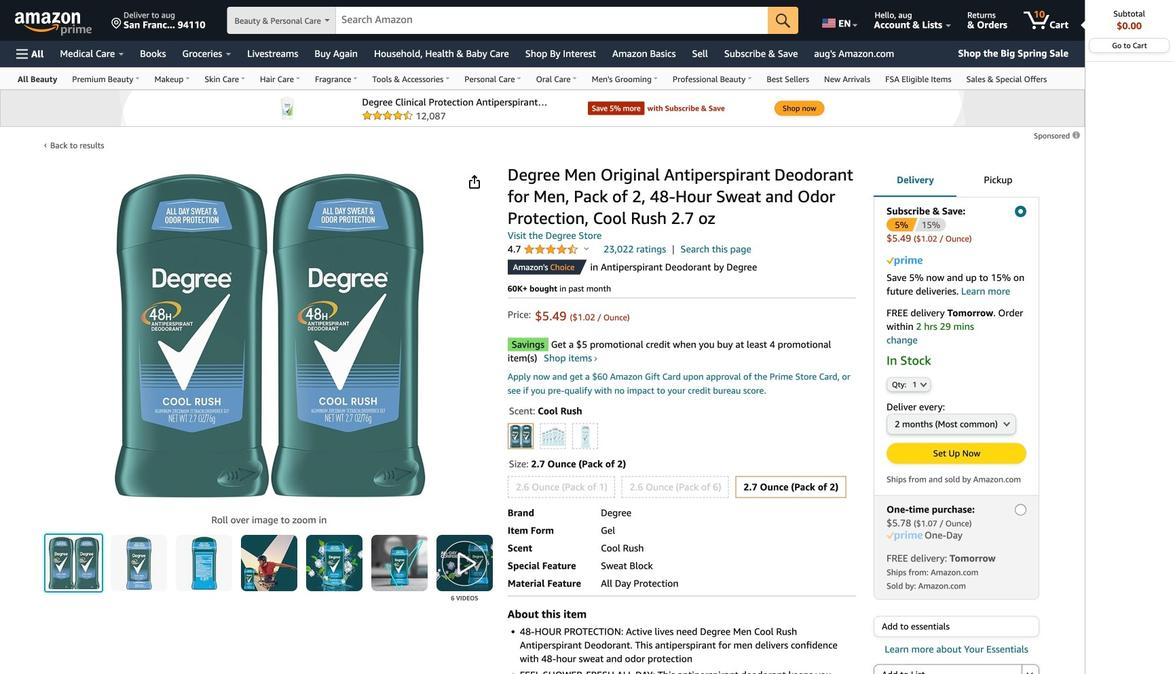 Task type: locate. For each thing, give the bounding box(es) containing it.
0 vertical spatial option group
[[504, 421, 856, 452]]

tab list
[[874, 163, 1040, 198]]

None search field
[[227, 7, 799, 35]]

popover image
[[584, 247, 589, 250]]

rose and jasmine, blended with delicate fruit image
[[573, 424, 598, 448]]

none search field inside navigation navigation
[[227, 7, 799, 35]]

floral image
[[541, 424, 565, 448]]

radio active image
[[1015, 206, 1027, 217]]

1 vertical spatial dropdown image
[[1027, 672, 1033, 674]]

None radio
[[1022, 664, 1040, 674]]

None radio
[[874, 664, 1022, 674]]

cool rush image
[[508, 424, 533, 448]]

None submit
[[768, 7, 799, 34], [45, 535, 102, 591], [111, 535, 167, 591], [176, 535, 232, 591], [241, 535, 297, 591], [306, 535, 362, 591], [371, 535, 428, 591], [437, 535, 493, 591], [768, 7, 799, 34], [45, 535, 102, 591], [111, 535, 167, 591], [176, 535, 232, 591], [241, 535, 297, 591], [306, 535, 362, 591], [371, 535, 428, 591], [437, 535, 493, 591]]

option group
[[504, 421, 856, 452], [504, 473, 856, 501], [874, 664, 1040, 674]]

1 horizontal spatial dropdown image
[[1027, 672, 1033, 674]]

dropdown image
[[1003, 421, 1010, 427], [1027, 672, 1033, 674]]

0 vertical spatial dropdown image
[[1003, 421, 1010, 427]]

1 vertical spatial option group
[[504, 473, 856, 501]]



Task type: describe. For each thing, give the bounding box(es) containing it.
navigation navigation
[[0, 0, 1173, 674]]

degree men original antiperspirant deodorant for men, pack of 2, 48-hour sweat and odor protection, cool rush 2.7 oz image
[[97, 164, 441, 508]]

0 horizontal spatial dropdown image
[[1003, 421, 1010, 427]]

dropdown image
[[920, 382, 927, 387]]

Search Amazon text field
[[336, 7, 768, 33]]

2 vertical spatial option group
[[874, 664, 1040, 674]]

amazon image
[[15, 12, 81, 33]]



Task type: vqa. For each thing, say whether or not it's contained in the screenshot.
1
no



